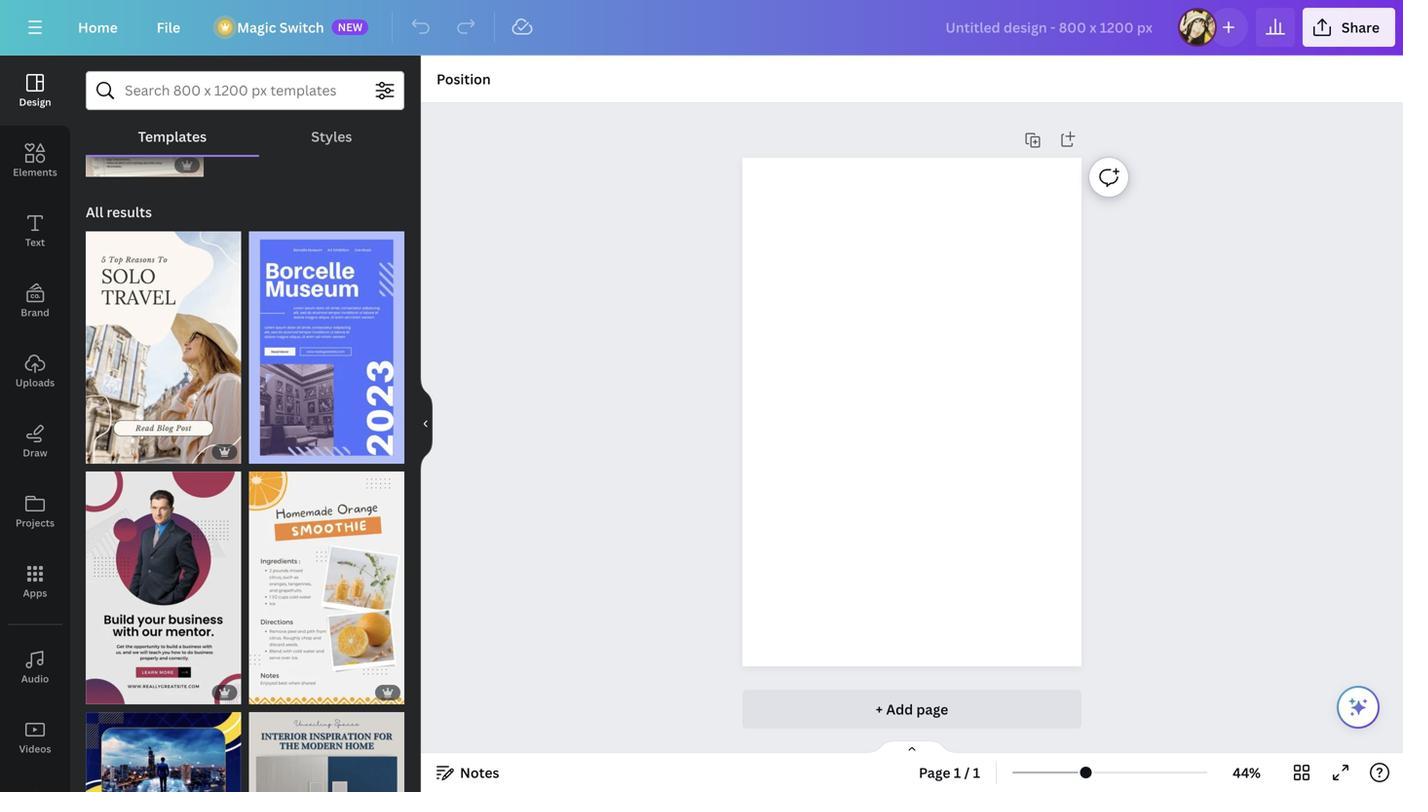 Task type: vqa. For each thing, say whether or not it's contained in the screenshot.
the Recent designs
no



Task type: locate. For each thing, give the bounding box(es) containing it.
text
[[25, 236, 45, 249]]

position button
[[429, 63, 499, 95]]

side panel tab list
[[0, 56, 70, 793]]

44% button
[[1216, 757, 1279, 789]]

1 left /
[[954, 764, 961, 782]]

audio button
[[0, 633, 70, 703]]

styles button
[[259, 118, 405, 155]]

videos
[[19, 743, 51, 756]]

gray blue modern interior design blog graphic group
[[249, 701, 405, 793]]

results
[[107, 203, 152, 221]]

+
[[876, 700, 883, 719]]

44%
[[1233, 764, 1261, 782]]

notes button
[[429, 757, 507, 789]]

+ add page button
[[743, 690, 1082, 729]]

draw button
[[0, 406, 70, 477]]

projects button
[[0, 477, 70, 547]]

1 horizontal spatial 1
[[974, 764, 981, 782]]

Search 800 x 1200 px templates search field
[[125, 72, 366, 109]]

magic switch
[[237, 18, 324, 37]]

Design title text field
[[930, 8, 1171, 47]]

new
[[338, 19, 363, 34]]

home link
[[62, 8, 133, 47]]

templates button
[[86, 118, 259, 155]]

position
[[437, 70, 491, 88]]

hide image
[[420, 377, 433, 471]]

0 horizontal spatial 1
[[954, 764, 961, 782]]

show pages image
[[866, 740, 959, 755]]

1 right /
[[974, 764, 981, 782]]

switch
[[280, 18, 324, 37]]

1
[[954, 764, 961, 782], [974, 764, 981, 782]]

brand button
[[0, 266, 70, 336]]

2 1 from the left
[[974, 764, 981, 782]]

gray blue modern interior design blog graphic image
[[249, 713, 405, 793]]

dark red gradient business mentoring blog graphic group
[[86, 460, 241, 705]]



Task type: describe. For each thing, give the bounding box(es) containing it.
canva assistant image
[[1347, 696, 1371, 719]]

draw
[[23, 446, 47, 460]]

all
[[86, 203, 103, 221]]

apps button
[[0, 547, 70, 617]]

all results
[[86, 203, 152, 221]]

cream simple travel blog graphic group
[[86, 220, 241, 464]]

audio
[[21, 673, 49, 686]]

add
[[887, 700, 914, 719]]

design
[[19, 96, 51, 109]]

page
[[919, 764, 951, 782]]

uploads
[[15, 376, 55, 389]]

homemade orange smoothie drink blog graphic image
[[249, 472, 405, 705]]

notes
[[460, 764, 500, 782]]

apps
[[23, 587, 47, 600]]

home
[[78, 18, 118, 37]]

1 1 from the left
[[954, 764, 961, 782]]

dark red gradient business mentoring blog graphic image
[[86, 472, 241, 705]]

share
[[1342, 18, 1380, 37]]

file
[[157, 18, 181, 37]]

cream simple travel blog graphic image
[[86, 231, 241, 464]]

beige minimal food recipe blog graphic group
[[86, 0, 204, 177]]

design button
[[0, 56, 70, 126]]

styles
[[311, 127, 352, 146]]

uploads button
[[0, 336, 70, 406]]

text button
[[0, 196, 70, 266]]

main menu bar
[[0, 0, 1404, 56]]

elements
[[13, 166, 57, 179]]

brand
[[21, 306, 49, 319]]

blue simple museum blog graphic group
[[249, 220, 405, 464]]

elements button
[[0, 126, 70, 196]]

templates
[[138, 127, 207, 146]]

+ add page
[[876, 700, 949, 719]]

blue yellow bright digital marketing blog graphic image
[[86, 713, 241, 793]]

projects
[[16, 517, 55, 530]]

/
[[965, 764, 970, 782]]

share button
[[1303, 8, 1396, 47]]

page 1 / 1
[[919, 764, 981, 782]]

homemade orange smoothie drink blog graphic group
[[249, 460, 405, 705]]

blue yellow bright digital marketing blog graphic group
[[86, 701, 241, 793]]

page
[[917, 700, 949, 719]]

blue simple museum blog graphic image
[[249, 231, 405, 464]]

magic
[[237, 18, 276, 37]]

beige minimal food recipe blog graphic image
[[86, 0, 204, 177]]

videos button
[[0, 703, 70, 773]]

file button
[[141, 8, 196, 47]]



